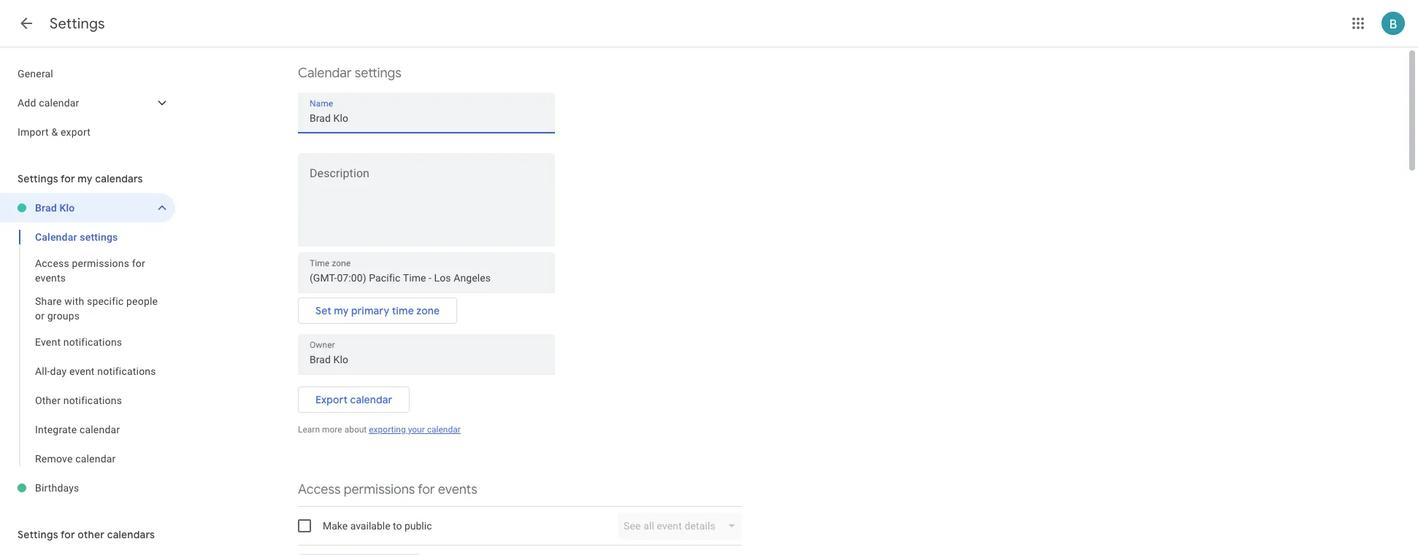 Task type: vqa. For each thing, say whether or not it's contained in the screenshot.
"14" element
no



Task type: locate. For each thing, give the bounding box(es) containing it.
1 horizontal spatial access
[[298, 482, 341, 499]]

import & export
[[18, 126, 91, 138]]

my
[[78, 172, 93, 185], [334, 305, 349, 318]]

notifications down all-day event notifications
[[63, 395, 122, 407]]

1 horizontal spatial permissions
[[344, 482, 415, 499]]

for up people
[[132, 258, 145, 269]]

integrate calendar
[[35, 424, 120, 436]]

access up make
[[298, 482, 341, 499]]

1 horizontal spatial settings
[[355, 65, 401, 82]]

settings for settings
[[50, 15, 105, 33]]

permissions
[[72, 258, 129, 269], [344, 482, 415, 499]]

1 horizontal spatial access permissions for events
[[298, 482, 477, 499]]

events inside "group"
[[35, 272, 66, 284]]

make available to public
[[323, 521, 432, 532]]

0 horizontal spatial permissions
[[72, 258, 129, 269]]

or
[[35, 310, 45, 322]]

permissions up make available to public
[[344, 482, 415, 499]]

0 horizontal spatial calendar settings
[[35, 231, 118, 243]]

all-
[[35, 366, 50, 378]]

klo
[[60, 202, 75, 214]]

2 vertical spatial notifications
[[63, 395, 122, 407]]

1 vertical spatial calendar
[[35, 231, 77, 243]]

for left 'other'
[[61, 529, 75, 542]]

0 vertical spatial permissions
[[72, 258, 129, 269]]

1 horizontal spatial my
[[334, 305, 349, 318]]

for up klo
[[61, 172, 75, 185]]

share
[[35, 296, 62, 307]]

access
[[35, 258, 69, 269], [298, 482, 341, 499]]

group
[[0, 223, 175, 474]]

notifications up all-day event notifications
[[63, 337, 122, 348]]

0 vertical spatial calendars
[[95, 172, 143, 185]]

calendars right 'other'
[[107, 529, 155, 542]]

settings right go back "image"
[[50, 15, 105, 33]]

my up brad klo tree item
[[78, 172, 93, 185]]

export
[[315, 394, 348, 407]]

2 vertical spatial settings
[[18, 529, 58, 542]]

1 vertical spatial events
[[438, 482, 477, 499]]

1 vertical spatial calendar settings
[[35, 231, 118, 243]]

events
[[35, 272, 66, 284], [438, 482, 477, 499]]

event
[[69, 366, 95, 378]]

None text field
[[310, 350, 543, 370]]

settings heading
[[50, 15, 105, 33]]

1 vertical spatial settings
[[80, 231, 118, 243]]

calendar up birthdays tree item
[[75, 453, 116, 465]]

calendar settings
[[298, 65, 401, 82], [35, 231, 118, 243]]

0 vertical spatial calendar settings
[[298, 65, 401, 82]]

1 horizontal spatial calendar settings
[[298, 65, 401, 82]]

permissions up 'specific'
[[72, 258, 129, 269]]

calendar for export calendar
[[350, 394, 392, 407]]

0 horizontal spatial settings
[[80, 231, 118, 243]]

import
[[18, 126, 49, 138]]

1 vertical spatial my
[[334, 305, 349, 318]]

settings
[[50, 15, 105, 33], [18, 172, 58, 185], [18, 529, 58, 542]]

calendars up brad klo tree item
[[95, 172, 143, 185]]

0 vertical spatial access permissions for events
[[35, 258, 145, 284]]

access permissions for events up 'specific'
[[35, 258, 145, 284]]

access up share
[[35, 258, 69, 269]]

0 vertical spatial events
[[35, 272, 66, 284]]

notifications
[[63, 337, 122, 348], [97, 366, 156, 378], [63, 395, 122, 407]]

1 vertical spatial settings
[[18, 172, 58, 185]]

primary
[[351, 305, 389, 318]]

time
[[392, 305, 414, 318]]

your
[[408, 425, 425, 435]]

calendar down other notifications
[[80, 424, 120, 436]]

all-day event notifications
[[35, 366, 156, 378]]

1 horizontal spatial calendar
[[298, 65, 352, 82]]

1 vertical spatial calendars
[[107, 529, 155, 542]]

calendar up learn more about exporting your calendar
[[350, 394, 392, 407]]

day
[[50, 366, 67, 378]]

access inside "group"
[[35, 258, 69, 269]]

1 vertical spatial access
[[298, 482, 341, 499]]

0 vertical spatial notifications
[[63, 337, 122, 348]]

set
[[315, 305, 331, 318]]

brad klo tree item
[[0, 194, 175, 223]]

notifications right event
[[97, 366, 156, 378]]

add calendar
[[18, 97, 79, 109]]

set my primary time zone button
[[298, 294, 457, 329]]

tree containing general
[[0, 59, 175, 147]]

0 horizontal spatial events
[[35, 272, 66, 284]]

birthdays
[[35, 483, 79, 494]]

exporting your calendar link
[[369, 425, 461, 435]]

0 vertical spatial my
[[78, 172, 93, 185]]

settings up brad
[[18, 172, 58, 185]]

calendar for add calendar
[[39, 97, 79, 109]]

settings down birthdays at bottom
[[18, 529, 58, 542]]

calendar
[[298, 65, 352, 82], [35, 231, 77, 243]]

calendar up &
[[39, 97, 79, 109]]

access permissions for events
[[35, 258, 145, 284], [298, 482, 477, 499]]

calendars
[[95, 172, 143, 185], [107, 529, 155, 542]]

calendar
[[39, 97, 79, 109], [350, 394, 392, 407], [80, 424, 120, 436], [427, 425, 461, 435], [75, 453, 116, 465]]

settings for other calendars
[[18, 529, 155, 542]]

other
[[35, 395, 61, 407]]

calendar for remove calendar
[[75, 453, 116, 465]]

for inside "group"
[[132, 258, 145, 269]]

None text field
[[310, 108, 543, 129], [298, 170, 555, 240], [310, 268, 543, 288], [310, 108, 543, 129], [298, 170, 555, 240], [310, 268, 543, 288]]

access permissions for events up to
[[298, 482, 477, 499]]

settings
[[355, 65, 401, 82], [80, 231, 118, 243]]

0 horizontal spatial calendar
[[35, 231, 77, 243]]

0 vertical spatial access
[[35, 258, 69, 269]]

about
[[344, 425, 367, 435]]

public
[[404, 521, 432, 532]]

0 vertical spatial settings
[[50, 15, 105, 33]]

1 vertical spatial access permissions for events
[[298, 482, 477, 499]]

0 horizontal spatial access permissions for events
[[35, 258, 145, 284]]

more
[[322, 425, 342, 435]]

0 vertical spatial calendar
[[298, 65, 352, 82]]

permissions inside settings for my calendars "tree"
[[72, 258, 129, 269]]

my right the set
[[334, 305, 349, 318]]

zone
[[416, 305, 440, 318]]

1 horizontal spatial events
[[438, 482, 477, 499]]

tree
[[0, 59, 175, 147]]

0 horizontal spatial access
[[35, 258, 69, 269]]

for
[[61, 172, 75, 185], [132, 258, 145, 269], [418, 482, 435, 499], [61, 529, 75, 542]]



Task type: describe. For each thing, give the bounding box(es) containing it.
my inside button
[[334, 305, 349, 318]]

brad klo
[[35, 202, 75, 214]]

settings for settings for my calendars
[[18, 172, 58, 185]]

birthdays link
[[35, 474, 175, 503]]

share with specific people or groups
[[35, 296, 158, 322]]

set my primary time zone
[[315, 305, 440, 318]]

brad
[[35, 202, 57, 214]]

settings for my calendars
[[18, 172, 143, 185]]

learn
[[298, 425, 320, 435]]

export calendar
[[315, 394, 392, 407]]

calendar inside "group"
[[35, 231, 77, 243]]

1 vertical spatial notifications
[[97, 366, 156, 378]]

settings inside "group"
[[80, 231, 118, 243]]

integrate
[[35, 424, 77, 436]]

other
[[78, 529, 105, 542]]

settings for settings for other calendars
[[18, 529, 58, 542]]

settings for my calendars tree
[[0, 194, 175, 503]]

to
[[393, 521, 402, 532]]

remove
[[35, 453, 73, 465]]

for up public
[[418, 482, 435, 499]]

other notifications
[[35, 395, 122, 407]]

specific
[[87, 296, 124, 307]]

0 horizontal spatial my
[[78, 172, 93, 185]]

calendars for settings for my calendars
[[95, 172, 143, 185]]

remove calendar
[[35, 453, 116, 465]]

calendars for settings for other calendars
[[107, 529, 155, 542]]

calendar settings inside settings for my calendars "tree"
[[35, 231, 118, 243]]

export
[[61, 126, 91, 138]]

1 vertical spatial permissions
[[344, 482, 415, 499]]

calendar right your
[[427, 425, 461, 435]]

go back image
[[18, 15, 35, 32]]

groups
[[47, 310, 80, 322]]

general
[[18, 68, 53, 80]]

notifications for other notifications
[[63, 395, 122, 407]]

learn more about exporting your calendar
[[298, 425, 461, 435]]

exporting
[[369, 425, 406, 435]]

calendar for integrate calendar
[[80, 424, 120, 436]]

make
[[323, 521, 348, 532]]

event
[[35, 337, 61, 348]]

people
[[126, 296, 158, 307]]

with
[[64, 296, 84, 307]]

group containing calendar settings
[[0, 223, 175, 474]]

available
[[350, 521, 390, 532]]

&
[[51, 126, 58, 138]]

add
[[18, 97, 36, 109]]

access permissions for events inside "group"
[[35, 258, 145, 284]]

event notifications
[[35, 337, 122, 348]]

notifications for event notifications
[[63, 337, 122, 348]]

birthdays tree item
[[0, 474, 175, 503]]

0 vertical spatial settings
[[355, 65, 401, 82]]



